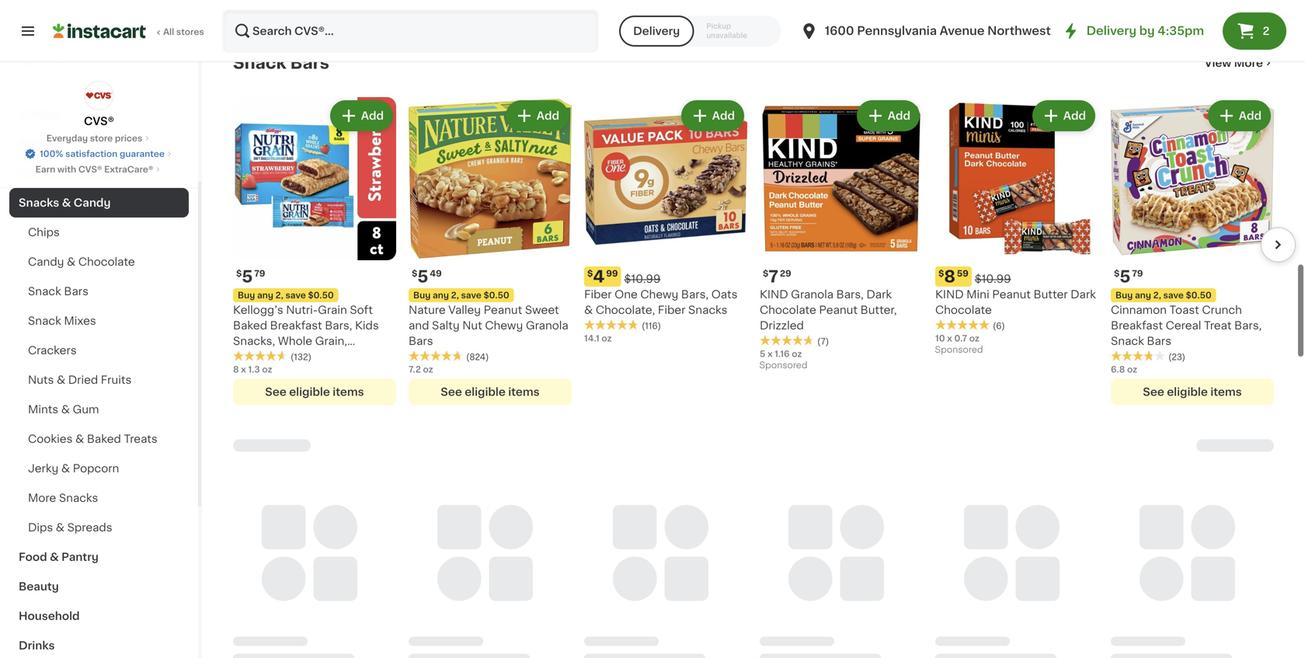 Task type: describe. For each thing, give the bounding box(es) containing it.
$ inside $ 7 29
[[763, 269, 769, 278]]

with
[[57, 165, 76, 174]]

& for chocolate
[[67, 256, 76, 267]]

valley
[[449, 304, 481, 315]]

(824)
[[466, 353, 489, 361]]

product group containing 8
[[936, 97, 1099, 358]]

extracare®
[[104, 165, 153, 174]]

8 inside $ 8 59 $10.99 kind mini peanut butter dark chocolate
[[945, 268, 956, 285]]

jerky & popcorn
[[28, 463, 119, 474]]

(23)
[[1169, 353, 1186, 361]]

7.2
[[409, 365, 421, 374]]

see for cinnamon toast crunch breakfast cereal treat bars, snack bars
[[1144, 386, 1165, 397]]

all stores
[[163, 28, 204, 36]]

6 $ from the left
[[1115, 269, 1120, 278]]

1 horizontal spatial snack bars
[[233, 55, 329, 71]]

avenue
[[940, 25, 985, 37]]

treat
[[1205, 320, 1232, 331]]

see eligible items button for kellogg's nutri-grain soft baked breakfast bars, kids snacks, whole grain, strawberry
[[233, 379, 396, 405]]

eligible for cinnamon toast crunch breakfast cereal treat bars, snack bars
[[1168, 386, 1208, 397]]

household link
[[9, 602, 189, 631]]

dark inside $ 8 59 $10.99 kind mini peanut butter dark chocolate
[[1071, 289, 1097, 300]]

59
[[957, 269, 969, 278]]

earn
[[35, 165, 55, 174]]

nutri-
[[286, 304, 318, 315]]

safety
[[79, 168, 116, 179]]

1 vertical spatial fiber
[[658, 304, 686, 315]]

earn with cvs® extracare® link
[[35, 163, 163, 176]]

& for gum
[[61, 404, 70, 415]]

$ 5 79 for kellogg's nutri-grain soft baked breakfast bars, kids snacks, whole grain, strawberry
[[236, 268, 265, 285]]

nuts & dried fruits
[[28, 375, 132, 385]]

soft
[[350, 304, 373, 315]]

$ 5 49
[[412, 268, 442, 285]]

oz right 14.1
[[602, 334, 612, 343]]

100%
[[40, 150, 63, 158]]

cereal
[[1166, 320, 1202, 331]]

5 for cinnamon
[[1120, 268, 1131, 285]]

fruits
[[101, 375, 132, 385]]

pennsylvania
[[857, 25, 937, 37]]

more snacks
[[28, 493, 98, 504]]

add button for cinnamon toast crunch breakfast cereal treat bars, snack bars
[[1210, 102, 1270, 130]]

snack inside cinnamon toast crunch breakfast cereal treat bars, snack bars
[[1111, 336, 1145, 346]]

gum
[[73, 404, 99, 415]]

2
[[1263, 26, 1270, 37]]

x for buy any 2, save $0.50
[[241, 365, 246, 374]]

& for pantry
[[50, 552, 59, 563]]

2, for kellogg's
[[276, 291, 284, 299]]

7
[[769, 268, 779, 285]]

product group containing 7
[[760, 97, 923, 374]]

everyday
[[46, 134, 88, 143]]

cinnamon
[[1111, 304, 1167, 315]]

(132)
[[291, 353, 312, 361]]

food & pantry link
[[9, 542, 189, 572]]

food
[[19, 552, 47, 563]]

sponsored badge image for $10.99
[[936, 346, 983, 355]]

cvs® logo image
[[84, 81, 114, 110]]

kind granola bars, dark chocolate peanut butter, drizzled
[[760, 289, 897, 331]]

peanut inside $ 8 59 $10.99 kind mini peanut butter dark chocolate
[[993, 289, 1031, 300]]

chewy inside "nature valley peanut sweet and salty nut chewy granola bars"
[[485, 320, 523, 331]]

items for nature valley peanut sweet and salty nut chewy granola bars
[[508, 386, 540, 397]]

granola inside "nature valley peanut sweet and salty nut chewy granola bars"
[[526, 320, 569, 331]]

2, for cinnamon
[[1154, 291, 1162, 299]]

candy & chocolate link
[[9, 247, 189, 277]]

product group containing 4
[[584, 97, 748, 344]]

oz right the 1.3
[[262, 365, 272, 374]]

mixes
[[64, 316, 96, 326]]

2, for nature
[[451, 291, 459, 299]]

oats
[[712, 289, 738, 300]]

14.1
[[584, 334, 600, 343]]

1600 pennsylvania avenue northwest
[[825, 25, 1051, 37]]

7.2 oz
[[409, 365, 433, 374]]

0.7
[[955, 334, 968, 343]]

buy for cinnamon toast crunch breakfast cereal treat bars, snack bars
[[1116, 291, 1133, 299]]

$10.99 for 8
[[975, 273, 1012, 284]]

chocolate,
[[596, 304, 655, 315]]

chewy inside $ 4 99 $10.99 fiber one chewy bars, oats & chocolate, fiber snacks
[[641, 289, 679, 300]]

any for cinnamon
[[1135, 291, 1152, 299]]

1 horizontal spatial snack bars link
[[233, 53, 329, 72]]

& right aid
[[68, 168, 77, 179]]

toast
[[1170, 304, 1200, 315]]

everyday store prices
[[46, 134, 142, 143]]

household
[[19, 611, 80, 622]]

0 vertical spatial candy
[[74, 197, 111, 208]]

mini
[[967, 289, 990, 300]]

and
[[409, 320, 429, 331]]

snack mixes
[[28, 316, 96, 326]]

jerky & popcorn link
[[9, 454, 189, 483]]

more snacks link
[[9, 483, 189, 513]]

chips
[[28, 227, 60, 238]]

buy any 2, save $0.50 for valley
[[413, 291, 510, 299]]

peanut inside "nature valley peanut sweet and salty nut chewy granola bars"
[[484, 304, 522, 315]]

x for $10.99
[[948, 334, 953, 343]]

view more
[[1205, 57, 1264, 68]]

kind inside kind granola bars, dark chocolate peanut butter, drizzled
[[760, 289, 789, 300]]

& inside $ 4 99 $10.99 fiber one chewy bars, oats & chocolate, fiber snacks
[[584, 304, 593, 315]]

add for kind granola bars, dark chocolate peanut butter, drizzled
[[888, 110, 911, 121]]

holiday link
[[9, 99, 189, 129]]

$8.59 original price: $10.99 element
[[936, 266, 1099, 287]]

save for toast
[[1164, 291, 1184, 299]]

$4.99 original price: $10.99 element
[[584, 266, 748, 287]]

see for nature valley peanut sweet and salty nut chewy granola bars
[[441, 386, 462, 397]]

& for baked
[[75, 434, 84, 445]]

sponsored badge image for 7
[[760, 361, 807, 370]]

prices
[[115, 134, 142, 143]]

any for nature
[[433, 291, 449, 299]]

cookies & baked treats
[[28, 434, 158, 445]]

x for 7
[[768, 350, 773, 358]]

granola inside kind granola bars, dark chocolate peanut butter, drizzled
[[791, 289, 834, 300]]

dried
[[68, 375, 98, 385]]

snacks & candy
[[19, 197, 111, 208]]

baked inside "kellogg's nutri-grain soft baked breakfast bars, kids snacks, whole grain, strawberry"
[[233, 320, 267, 331]]

aid
[[46, 168, 65, 179]]

2 button
[[1223, 12, 1287, 50]]

14.1 oz
[[584, 334, 612, 343]]

save for valley
[[461, 291, 482, 299]]

kellogg's nutri-grain soft baked breakfast bars, kids snacks, whole grain, strawberry
[[233, 304, 379, 362]]

nature
[[409, 304, 446, 315]]

add button for kind mini peanut butter dark chocolate
[[1034, 102, 1094, 130]]

by
[[1140, 25, 1155, 37]]

guarantee
[[120, 150, 165, 158]]

crackers link
[[9, 336, 189, 365]]

delivery button
[[620, 16, 694, 47]]

see eligible items for nature valley peanut sweet and salty nut chewy granola bars
[[441, 386, 540, 397]]

5 for nature
[[418, 268, 428, 285]]

49
[[430, 269, 442, 278]]

6 product group from the left
[[1111, 97, 1275, 405]]

delivery for delivery by 4:35pm
[[1087, 25, 1137, 37]]

snacks inside $ 4 99 $10.99 fiber one chewy bars, oats & chocolate, fiber snacks
[[689, 304, 728, 315]]

1 $ from the left
[[236, 269, 242, 278]]

everyday store prices link
[[46, 132, 152, 145]]

instacart logo image
[[53, 22, 146, 40]]

3 add button from the left
[[683, 102, 743, 130]]

oz right "6.8"
[[1128, 365, 1138, 374]]

chips link
[[9, 218, 189, 247]]

stores
[[176, 28, 204, 36]]

add for cinnamon toast crunch breakfast cereal treat bars, snack bars
[[1239, 110, 1262, 121]]

buy for kellogg's nutri-grain soft baked breakfast bars, kids snacks, whole grain, strawberry
[[238, 291, 255, 299]]

cookies & baked treats link
[[9, 424, 189, 454]]

(7)
[[818, 337, 830, 346]]



Task type: vqa. For each thing, say whether or not it's contained in the screenshot.
cinnamon toast crunch breakfast cereal treat bars, snack bars
yes



Task type: locate. For each thing, give the bounding box(es) containing it.
dark
[[867, 289, 892, 300], [1071, 289, 1097, 300]]

5
[[242, 268, 253, 285], [418, 268, 428, 285], [1120, 268, 1131, 285], [760, 350, 766, 358]]

cinnamon toast crunch breakfast cereal treat bars, snack bars
[[1111, 304, 1262, 346]]

granola
[[791, 289, 834, 300], [526, 320, 569, 331]]

& right the jerky
[[61, 463, 70, 474]]

79 up kellogg's at the top left of page
[[254, 269, 265, 278]]

all
[[163, 28, 174, 36]]

breakfast down cinnamon
[[1111, 320, 1163, 331]]

holiday
[[19, 109, 62, 120]]

save up "valley" on the left of page
[[461, 291, 482, 299]]

cvs® up everyday store prices link
[[84, 116, 114, 127]]

3 any from the left
[[1135, 291, 1152, 299]]

1600 pennsylvania avenue northwest button
[[800, 9, 1051, 53]]

candy
[[74, 197, 111, 208], [28, 256, 64, 267]]

0 horizontal spatial buy any 2, save $0.50
[[238, 291, 334, 299]]

kind inside $ 8 59 $10.99 kind mini peanut butter dark chocolate
[[936, 289, 964, 300]]

1 vertical spatial snack bars
[[28, 286, 89, 297]]

breakfast inside cinnamon toast crunch breakfast cereal treat bars, snack bars
[[1111, 320, 1163, 331]]

sponsored badge image down '10 x 0.7 oz'
[[936, 346, 983, 355]]

1 horizontal spatial chewy
[[641, 289, 679, 300]]

baked
[[233, 320, 267, 331], [87, 434, 121, 445]]

1 horizontal spatial breakfast
[[1111, 320, 1163, 331]]

$10.99
[[625, 273, 661, 284], [975, 273, 1012, 284]]

5 up kellogg's at the top left of page
[[242, 268, 253, 285]]

buy up kellogg's at the top left of page
[[238, 291, 255, 299]]

$10.99 inside $ 8 59 $10.99 kind mini peanut butter dark chocolate
[[975, 273, 1012, 284]]

$0.50 for crunch
[[1186, 291, 1212, 299]]

chocolate down chips link
[[78, 256, 135, 267]]

bars, inside $ 4 99 $10.99 fiber one chewy bars, oats & chocolate, fiber snacks
[[682, 289, 709, 300]]

any up kellogg's at the top left of page
[[257, 291, 274, 299]]

0 horizontal spatial snack bars link
[[9, 277, 189, 306]]

1 horizontal spatial kind
[[936, 289, 964, 300]]

cvs® link
[[84, 81, 114, 129]]

snacks down oats
[[689, 304, 728, 315]]

dark right butter
[[1071, 289, 1097, 300]]

buy any 2, save $0.50 for nutri-
[[238, 291, 334, 299]]

first
[[19, 168, 44, 179]]

delivery inside delivery by 4:35pm "link"
[[1087, 25, 1137, 37]]

1 save from the left
[[286, 291, 306, 299]]

add for kind mini peanut butter dark chocolate
[[1064, 110, 1087, 121]]

1 vertical spatial candy
[[28, 256, 64, 267]]

1 horizontal spatial buy
[[413, 291, 431, 299]]

$10.99 up mini
[[975, 273, 1012, 284]]

& right food
[[50, 552, 59, 563]]

breakfast up whole
[[270, 320, 322, 331]]

1 vertical spatial x
[[768, 350, 773, 358]]

x right "10"
[[948, 334, 953, 343]]

oz right 7.2
[[423, 365, 433, 374]]

product group
[[233, 97, 396, 405], [409, 97, 572, 405], [584, 97, 748, 344], [760, 97, 923, 374], [936, 97, 1099, 358], [1111, 97, 1275, 405]]

delivery inside delivery button
[[634, 26, 680, 37]]

bars, inside "kellogg's nutri-grain soft baked breakfast bars, kids snacks, whole grain, strawberry"
[[325, 320, 352, 331]]

see eligible items button for nature valley peanut sweet and salty nut chewy granola bars
[[409, 379, 572, 405]]

snacks down jerky & popcorn
[[59, 493, 98, 504]]

6 add button from the left
[[1210, 102, 1270, 130]]

1 horizontal spatial candy
[[74, 197, 111, 208]]

0 horizontal spatial fiber
[[584, 289, 612, 300]]

2 horizontal spatial chocolate
[[936, 304, 992, 315]]

2 horizontal spatial any
[[1135, 291, 1152, 299]]

& for dried
[[57, 375, 65, 385]]

1 horizontal spatial peanut
[[819, 304, 858, 315]]

save
[[286, 291, 306, 299], [461, 291, 482, 299], [1164, 291, 1184, 299]]

buy any 2, save $0.50 up "valley" on the left of page
[[413, 291, 510, 299]]

2 horizontal spatial $0.50
[[1186, 291, 1212, 299]]

lists
[[44, 54, 70, 65]]

1 vertical spatial cvs®
[[78, 165, 102, 174]]

popcorn
[[73, 463, 119, 474]]

2 vertical spatial x
[[241, 365, 246, 374]]

cookies
[[28, 434, 73, 445]]

2 2, from the left
[[451, 291, 459, 299]]

$0.50 for grain
[[308, 291, 334, 299]]

0 horizontal spatial 2,
[[276, 291, 284, 299]]

$ 4 99 $10.99 fiber one chewy bars, oats & chocolate, fiber snacks
[[584, 268, 738, 315]]

8 left 59
[[945, 268, 956, 285]]

add button for kellogg's nutri-grain soft baked breakfast bars, kids snacks, whole grain, strawberry
[[332, 102, 392, 130]]

items for cinnamon toast crunch breakfast cereal treat bars, snack bars
[[1211, 386, 1243, 397]]

1600
[[825, 25, 855, 37]]

buy any 2, save $0.50 up nutri-
[[238, 291, 334, 299]]

1 horizontal spatial delivery
[[1087, 25, 1137, 37]]

1 any from the left
[[257, 291, 274, 299]]

0 horizontal spatial delivery
[[634, 26, 680, 37]]

nature valley peanut sweet and salty nut chewy granola bars
[[409, 304, 569, 346]]

1 horizontal spatial 79
[[1133, 269, 1144, 278]]

1 79 from the left
[[254, 269, 265, 278]]

5 add from the left
[[1064, 110, 1087, 121]]

peanut inside kind granola bars, dark chocolate peanut butter, drizzled
[[819, 304, 858, 315]]

$10.99 inside $ 4 99 $10.99 fiber one chewy bars, oats & chocolate, fiber snacks
[[625, 273, 661, 284]]

8
[[945, 268, 956, 285], [233, 365, 239, 374]]

2 product group from the left
[[409, 97, 572, 405]]

3 $0.50 from the left
[[1186, 291, 1212, 299]]

1 breakfast from the left
[[270, 320, 322, 331]]

10 x 0.7 oz
[[936, 334, 980, 343]]

0 horizontal spatial $ 5 79
[[236, 268, 265, 285]]

dark up butter,
[[867, 289, 892, 300]]

pantry
[[62, 552, 99, 563]]

whole
[[278, 336, 312, 346]]

0 horizontal spatial dark
[[867, 289, 892, 300]]

1 $ 5 79 from the left
[[236, 268, 265, 285]]

& up 14.1
[[584, 304, 593, 315]]

5 add button from the left
[[1034, 102, 1094, 130]]

items for kellogg's nutri-grain soft baked breakfast bars, kids snacks, whole grain, strawberry
[[333, 386, 364, 397]]

0 vertical spatial snack bars
[[233, 55, 329, 71]]

treats
[[124, 434, 158, 445]]

29
[[780, 269, 792, 278]]

oz right the 1.16
[[792, 350, 802, 358]]

1 horizontal spatial dark
[[1071, 289, 1097, 300]]

candy & chocolate
[[28, 256, 135, 267]]

see
[[441, 1, 462, 11], [265, 386, 287, 397], [441, 386, 462, 397], [1144, 386, 1165, 397]]

breakfast inside "kellogg's nutri-grain soft baked breakfast bars, kids snacks, whole grain, strawberry"
[[270, 320, 322, 331]]

0 vertical spatial fiber
[[584, 289, 612, 300]]

8 left the 1.3
[[233, 365, 239, 374]]

candy down the safety
[[74, 197, 111, 208]]

add button for nature valley peanut sweet and salty nut chewy granola bars
[[507, 102, 567, 130]]

$10.99 up one
[[625, 273, 661, 284]]

0 horizontal spatial candy
[[28, 256, 64, 267]]

1 $0.50 from the left
[[308, 291, 334, 299]]

2 horizontal spatial buy
[[1116, 291, 1133, 299]]

2, up cinnamon
[[1154, 291, 1162, 299]]

0 vertical spatial snacks
[[19, 197, 59, 208]]

0 horizontal spatial buy
[[238, 291, 255, 299]]

delivery
[[1087, 25, 1137, 37], [634, 26, 680, 37]]

1 vertical spatial more
[[28, 493, 56, 504]]

fiber down 4
[[584, 289, 612, 300]]

0 horizontal spatial kind
[[760, 289, 789, 300]]

$ 5 79 for cinnamon toast crunch breakfast cereal treat bars, snack bars
[[1115, 268, 1144, 285]]

chocolate up drizzled
[[760, 304, 817, 315]]

2 buy from the left
[[413, 291, 431, 299]]

2 horizontal spatial buy any 2, save $0.50
[[1116, 291, 1212, 299]]

buy any 2, save $0.50 up the "toast"
[[1116, 291, 1212, 299]]

1 buy from the left
[[238, 291, 255, 299]]

sponsored badge image
[[936, 346, 983, 355], [760, 361, 807, 370]]

1 add from the left
[[361, 110, 384, 121]]

0 horizontal spatial 8
[[233, 365, 239, 374]]

see eligible items button
[[409, 0, 572, 19], [233, 379, 396, 405], [409, 379, 572, 405], [1111, 379, 1275, 405]]

any up cinnamon
[[1135, 291, 1152, 299]]

0 vertical spatial cvs®
[[84, 116, 114, 127]]

first aid & safety link
[[9, 159, 189, 188]]

eligible for kellogg's nutri-grain soft baked breakfast bars, kids snacks, whole grain, strawberry
[[289, 386, 330, 397]]

3 2, from the left
[[1154, 291, 1162, 299]]

& for popcorn
[[61, 463, 70, 474]]

★★★★★
[[584, 319, 639, 330], [584, 319, 639, 330], [936, 319, 990, 330], [936, 319, 990, 330], [760, 335, 815, 346], [760, 335, 815, 346], [233, 350, 288, 361], [233, 350, 288, 361], [409, 350, 463, 361], [409, 350, 463, 361], [1111, 350, 1166, 361], [1111, 350, 1166, 361]]

add button for kind granola bars, dark chocolate peanut butter, drizzled
[[859, 102, 919, 130]]

0 horizontal spatial baked
[[87, 434, 121, 445]]

5 $ from the left
[[939, 269, 945, 278]]

4 add button from the left
[[859, 102, 919, 130]]

more down the jerky
[[28, 493, 56, 504]]

2 horizontal spatial 2,
[[1154, 291, 1162, 299]]

more right the view
[[1235, 57, 1264, 68]]

4 product group from the left
[[760, 97, 923, 374]]

$0.50 up grain
[[308, 291, 334, 299]]

mints & gum link
[[9, 395, 189, 424]]

$ 8 59 $10.99 kind mini peanut butter dark chocolate
[[936, 268, 1097, 315]]

1 horizontal spatial baked
[[233, 320, 267, 331]]

2 dark from the left
[[1071, 289, 1097, 300]]

79 up cinnamon
[[1133, 269, 1144, 278]]

(6)
[[993, 322, 1005, 330]]

bars, up butter,
[[837, 289, 864, 300]]

2 save from the left
[[461, 291, 482, 299]]

see eligible items for cinnamon toast crunch breakfast cereal treat bars, snack bars
[[1144, 386, 1243, 397]]

& right dips
[[56, 522, 65, 533]]

& right "cookies"
[[75, 434, 84, 445]]

0 vertical spatial granola
[[791, 289, 834, 300]]

chewy right nut
[[485, 320, 523, 331]]

any up nature at the top
[[433, 291, 449, 299]]

2 horizontal spatial peanut
[[993, 289, 1031, 300]]

grain,
[[315, 336, 347, 346]]

0 horizontal spatial snack bars
[[28, 286, 89, 297]]

10
[[936, 334, 945, 343]]

buy up cinnamon
[[1116, 291, 1133, 299]]

dark inside kind granola bars, dark chocolate peanut butter, drizzled
[[867, 289, 892, 300]]

add for nature valley peanut sweet and salty nut chewy granola bars
[[537, 110, 560, 121]]

cvs®
[[84, 116, 114, 127], [78, 165, 102, 174]]

dips
[[28, 522, 53, 533]]

beauty link
[[9, 572, 189, 602]]

3 product group from the left
[[584, 97, 748, 344]]

save up nutri-
[[286, 291, 306, 299]]

5 left '49'
[[418, 268, 428, 285]]

store
[[90, 134, 113, 143]]

5 left the 1.16
[[760, 350, 766, 358]]

bars, down grain
[[325, 320, 352, 331]]

3 buy from the left
[[1116, 291, 1133, 299]]

2 vertical spatial snacks
[[59, 493, 98, 504]]

2, up kellogg's at the top left of page
[[276, 291, 284, 299]]

2 breakfast from the left
[[1111, 320, 1163, 331]]

crackers
[[28, 345, 77, 356]]

1 horizontal spatial fiber
[[658, 304, 686, 315]]

0 horizontal spatial breakfast
[[270, 320, 322, 331]]

1 horizontal spatial chocolate
[[760, 304, 817, 315]]

2 $0.50 from the left
[[484, 291, 510, 299]]

0 horizontal spatial $10.99
[[625, 273, 661, 284]]

peanut down $8.59 original price: $10.99 element at the top right of the page
[[993, 289, 1031, 300]]

6.8
[[1111, 365, 1126, 374]]

$ left 59
[[939, 269, 945, 278]]

None search field
[[222, 9, 599, 53]]

1 vertical spatial baked
[[87, 434, 121, 445]]

granola down 29
[[791, 289, 834, 300]]

5 product group from the left
[[936, 97, 1099, 358]]

service type group
[[620, 16, 782, 47]]

0 horizontal spatial more
[[28, 493, 56, 504]]

0 vertical spatial snack bars link
[[233, 53, 329, 72]]

1 vertical spatial sponsored badge image
[[760, 361, 807, 370]]

buy up nature at the top
[[413, 291, 431, 299]]

$0.50
[[308, 291, 334, 299], [484, 291, 510, 299], [1186, 291, 1212, 299]]

2 buy any 2, save $0.50 from the left
[[413, 291, 510, 299]]

baked up snacks,
[[233, 320, 267, 331]]

2 $ 5 79 from the left
[[1115, 268, 1144, 285]]

chocolate down mini
[[936, 304, 992, 315]]

add
[[361, 110, 384, 121], [537, 110, 560, 121], [713, 110, 735, 121], [888, 110, 911, 121], [1064, 110, 1087, 121], [1239, 110, 1262, 121]]

3 save from the left
[[1164, 291, 1184, 299]]

3 add from the left
[[713, 110, 735, 121]]

1 horizontal spatial more
[[1235, 57, 1264, 68]]

2, up "valley" on the left of page
[[451, 291, 459, 299]]

$ 5 79 up cinnamon
[[1115, 268, 1144, 285]]

100% satisfaction guarantee
[[40, 150, 165, 158]]

kind down 59
[[936, 289, 964, 300]]

$ inside $ 4 99 $10.99 fiber one chewy bars, oats & chocolate, fiber snacks
[[588, 269, 593, 278]]

drinks link
[[9, 631, 189, 658]]

drizzled
[[760, 320, 804, 331]]

see for kellogg's nutri-grain soft baked breakfast bars, kids snacks, whole grain, strawberry
[[265, 386, 287, 397]]

0 horizontal spatial 79
[[254, 269, 265, 278]]

$0.50 up the "toast"
[[1186, 291, 1212, 299]]

x left the 1.3
[[241, 365, 246, 374]]

1 horizontal spatial $ 5 79
[[1115, 268, 1144, 285]]

& for spreads
[[56, 522, 65, 533]]

peanut up (7)
[[819, 304, 858, 315]]

4 $ from the left
[[763, 269, 769, 278]]

2 $ from the left
[[412, 269, 418, 278]]

snack mixes link
[[9, 306, 189, 336]]

see eligible items
[[441, 1, 540, 11], [265, 386, 364, 397], [441, 386, 540, 397], [1144, 386, 1243, 397]]

$ 5 79 up kellogg's at the top left of page
[[236, 268, 265, 285]]

0 horizontal spatial sponsored badge image
[[760, 361, 807, 370]]

99
[[606, 269, 618, 278]]

sponsored badge image down the 1.16
[[760, 361, 807, 370]]

dips & spreads
[[28, 522, 112, 533]]

nuts & dried fruits link
[[9, 365, 189, 395]]

eligible for nature valley peanut sweet and salty nut chewy granola bars
[[465, 386, 506, 397]]

1 vertical spatial snacks
[[689, 304, 728, 315]]

bars, right treat
[[1235, 320, 1262, 331]]

0 vertical spatial 8
[[945, 268, 956, 285]]

medicine link
[[9, 129, 189, 159]]

3 buy any 2, save $0.50 from the left
[[1116, 291, 1212, 299]]

peanut
[[993, 289, 1031, 300], [484, 304, 522, 315], [819, 304, 858, 315]]

bars, left oats
[[682, 289, 709, 300]]

1 horizontal spatial save
[[461, 291, 482, 299]]

bars
[[290, 55, 329, 71], [64, 286, 89, 297], [409, 336, 433, 346], [1147, 336, 1172, 346]]

snacks up the chips
[[19, 197, 59, 208]]

1 product group from the left
[[233, 97, 396, 405]]

1 horizontal spatial $10.99
[[975, 273, 1012, 284]]

& left gum
[[61, 404, 70, 415]]

peanut right "valley" on the left of page
[[484, 304, 522, 315]]

delivery by 4:35pm
[[1087, 25, 1205, 37]]

5 up cinnamon
[[1120, 268, 1131, 285]]

snack bars
[[233, 55, 329, 71], [28, 286, 89, 297]]

0 horizontal spatial save
[[286, 291, 306, 299]]

1 vertical spatial granola
[[526, 320, 569, 331]]

1 horizontal spatial sponsored badge image
[[936, 346, 983, 355]]

0 horizontal spatial granola
[[526, 320, 569, 331]]

x left the 1.16
[[768, 350, 773, 358]]

100% satisfaction guarantee button
[[24, 145, 174, 160]]

bars inside "nature valley peanut sweet and salty nut chewy granola bars"
[[409, 336, 433, 346]]

see eligible items button for cinnamon toast crunch breakfast cereal treat bars, snack bars
[[1111, 379, 1275, 405]]

& right nuts
[[57, 375, 65, 385]]

strawberry
[[233, 351, 293, 362]]

1 dark from the left
[[867, 289, 892, 300]]

kind down the 7
[[760, 289, 789, 300]]

0 horizontal spatial chewy
[[485, 320, 523, 331]]

$ left '49'
[[412, 269, 418, 278]]

79 for kellogg's
[[254, 269, 265, 278]]

& for candy
[[62, 197, 71, 208]]

$ left 99 at the top
[[588, 269, 593, 278]]

bars inside cinnamon toast crunch breakfast cereal treat bars, snack bars
[[1147, 336, 1172, 346]]

0 horizontal spatial $0.50
[[308, 291, 334, 299]]

1 vertical spatial snack bars link
[[9, 277, 189, 306]]

chocolate inside kind granola bars, dark chocolate peanut butter, drizzled
[[760, 304, 817, 315]]

chewy down $4.99 original price: $10.99 "element" on the top of page
[[641, 289, 679, 300]]

2 kind from the left
[[936, 289, 964, 300]]

0 vertical spatial x
[[948, 334, 953, 343]]

delivery by 4:35pm link
[[1062, 22, 1205, 40]]

2 horizontal spatial save
[[1164, 291, 1184, 299]]

& down chips link
[[67, 256, 76, 267]]

0 horizontal spatial chocolate
[[78, 256, 135, 267]]

save up the "toast"
[[1164, 291, 1184, 299]]

8 x 1.3 oz
[[233, 365, 272, 374]]

one
[[615, 289, 638, 300]]

candy down the chips
[[28, 256, 64, 267]]

1 horizontal spatial any
[[433, 291, 449, 299]]

1 horizontal spatial $0.50
[[484, 291, 510, 299]]

1 vertical spatial chewy
[[485, 320, 523, 331]]

$0.50 up "nature valley peanut sweet and salty nut chewy granola bars" at the left
[[484, 291, 510, 299]]

1 buy any 2, save $0.50 from the left
[[238, 291, 334, 299]]

2 add from the left
[[537, 110, 560, 121]]

nuts
[[28, 375, 54, 385]]

3 $ from the left
[[588, 269, 593, 278]]

Search field
[[224, 11, 598, 51]]

cvs® down satisfaction
[[78, 165, 102, 174]]

1 horizontal spatial x
[[768, 350, 773, 358]]

1 2, from the left
[[276, 291, 284, 299]]

1 $10.99 from the left
[[625, 273, 661, 284]]

oz right 0.7
[[970, 334, 980, 343]]

2 horizontal spatial x
[[948, 334, 953, 343]]

earn with cvs® extracare®
[[35, 165, 153, 174]]

1 horizontal spatial 2,
[[451, 291, 459, 299]]

granola down sweet
[[526, 320, 569, 331]]

1 add button from the left
[[332, 102, 392, 130]]

first aid & safety
[[19, 168, 116, 179]]

5 x 1.16 oz
[[760, 350, 802, 358]]

see eligible items for kellogg's nutri-grain soft baked breakfast bars, kids snacks, whole grain, strawberry
[[265, 386, 364, 397]]

1 horizontal spatial 8
[[945, 268, 956, 285]]

nut
[[463, 320, 482, 331]]

0 vertical spatial baked
[[233, 320, 267, 331]]

add for kellogg's nutri-grain soft baked breakfast bars, kids snacks, whole grain, strawberry
[[361, 110, 384, 121]]

$0.50 for peanut
[[484, 291, 510, 299]]

save for nutri-
[[286, 291, 306, 299]]

0 vertical spatial chewy
[[641, 289, 679, 300]]

$10.99 for 4
[[625, 273, 661, 284]]

0 horizontal spatial peanut
[[484, 304, 522, 315]]

crunch
[[1203, 304, 1243, 315]]

79
[[254, 269, 265, 278], [1133, 269, 1144, 278]]

2 79 from the left
[[1133, 269, 1144, 278]]

1 kind from the left
[[760, 289, 789, 300]]

0 horizontal spatial x
[[241, 365, 246, 374]]

fiber up (116)
[[658, 304, 686, 315]]

chocolate
[[78, 256, 135, 267], [760, 304, 817, 315], [936, 304, 992, 315]]

mints & gum
[[28, 404, 99, 415]]

$ up kellogg's at the top left of page
[[236, 269, 242, 278]]

$ left 29
[[763, 269, 769, 278]]

1 horizontal spatial granola
[[791, 289, 834, 300]]

2 add button from the left
[[507, 102, 567, 130]]

lists link
[[9, 44, 189, 75]]

6 add from the left
[[1239, 110, 1262, 121]]

butter
[[1034, 289, 1068, 300]]

2 any from the left
[[433, 291, 449, 299]]

buy any 2, save $0.50 for toast
[[1116, 291, 1212, 299]]

bars, inside cinnamon toast crunch breakfast cereal treat bars, snack bars
[[1235, 320, 1262, 331]]

item carousel region
[[211, 91, 1296, 414]]

$ inside $ 5 49
[[412, 269, 418, 278]]

chocolate inside $ 8 59 $10.99 kind mini peanut butter dark chocolate
[[936, 304, 992, 315]]

1 horizontal spatial buy any 2, save $0.50
[[413, 291, 510, 299]]

5 for kellogg's
[[242, 268, 253, 285]]

satisfaction
[[65, 150, 118, 158]]

4 add from the left
[[888, 110, 911, 121]]

1.16
[[775, 350, 790, 358]]

0 vertical spatial sponsored badge image
[[936, 346, 983, 355]]

any for kellogg's
[[257, 291, 274, 299]]

79 for cinnamon
[[1133, 269, 1144, 278]]

0 horizontal spatial any
[[257, 291, 274, 299]]

baked up jerky & popcorn link
[[87, 434, 121, 445]]

0 vertical spatial more
[[1235, 57, 1264, 68]]

$ up cinnamon
[[1115, 269, 1120, 278]]

delivery for delivery
[[634, 26, 680, 37]]

2 $10.99 from the left
[[975, 273, 1012, 284]]

$ inside $ 8 59 $10.99 kind mini peanut butter dark chocolate
[[939, 269, 945, 278]]

& down first aid & safety
[[62, 197, 71, 208]]

buy for nature valley peanut sweet and salty nut chewy granola bars
[[413, 291, 431, 299]]

1 vertical spatial 8
[[233, 365, 239, 374]]

bars, inside kind granola bars, dark chocolate peanut butter, drizzled
[[837, 289, 864, 300]]

breakfast
[[270, 320, 322, 331], [1111, 320, 1163, 331]]



